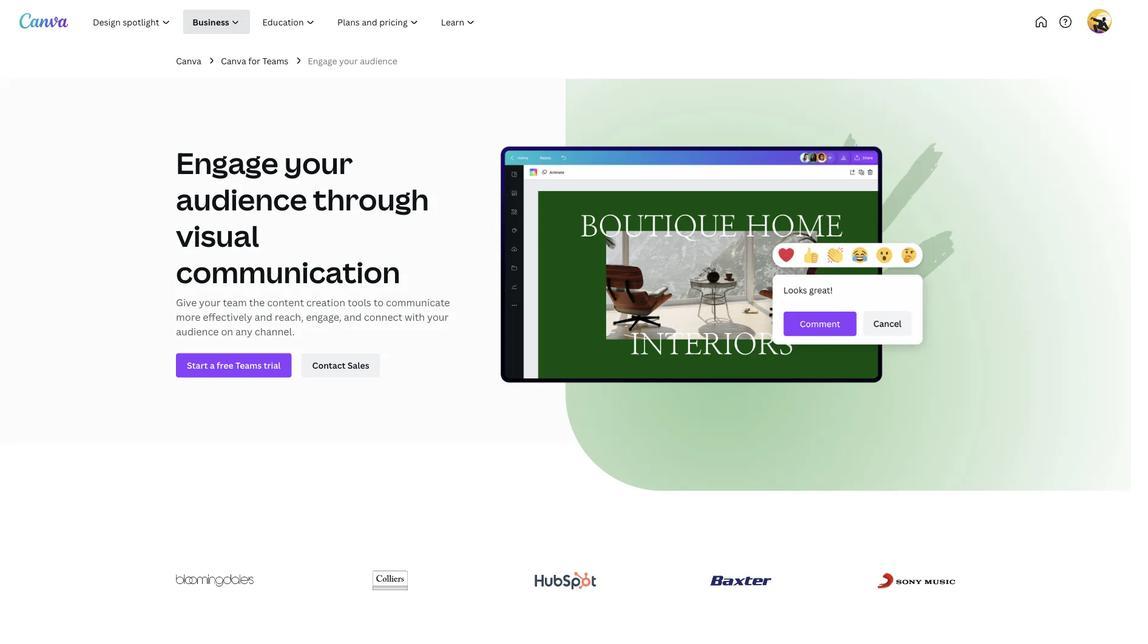 Task type: locate. For each thing, give the bounding box(es) containing it.
and
[[255, 310, 272, 323], [344, 310, 362, 323]]

more
[[176, 310, 201, 323]]

engage inside engage your audience through visual communication give your team the content creation tools to communicate more effectively and reach, engage, and connect with your audience on any channel.
[[176, 143, 278, 183]]

bloomingdale's image
[[176, 575, 254, 587]]

2 vertical spatial audience
[[176, 325, 219, 338]]

audience for engage your audience through visual communication give your team the content creation tools to communicate more effectively and reach, engage, and connect with your audience on any channel.
[[176, 179, 307, 219]]

creation
[[306, 296, 345, 309]]

your
[[339, 55, 358, 66], [284, 143, 353, 183], [199, 296, 221, 309], [427, 310, 449, 323]]

with
[[405, 310, 425, 323]]

engage
[[308, 55, 337, 66], [176, 143, 278, 183]]

on
[[221, 325, 233, 338]]

canva
[[176, 55, 201, 66], [221, 55, 246, 66]]

channel.
[[255, 325, 295, 338]]

2 and from the left
[[344, 310, 362, 323]]

frame 10288828 (4) image
[[566, 79, 1131, 491]]

foreground image - engage your audience image
[[501, 134, 955, 389]]

give
[[176, 296, 197, 309]]

for
[[248, 55, 260, 66]]

tools
[[348, 296, 371, 309]]

1 vertical spatial audience
[[176, 179, 307, 219]]

0 vertical spatial engage
[[308, 55, 337, 66]]

0 vertical spatial audience
[[360, 55, 397, 66]]

team
[[223, 296, 247, 309]]

1 vertical spatial engage
[[176, 143, 278, 183]]

engage,
[[306, 310, 342, 323]]

audience
[[360, 55, 397, 66], [176, 179, 307, 219], [176, 325, 219, 338]]

1 horizontal spatial engage
[[308, 55, 337, 66]]

sony music image
[[878, 573, 955, 589]]

any
[[236, 325, 252, 338]]

teams
[[262, 55, 288, 66]]

visual
[[176, 216, 259, 255]]

hubspot image
[[535, 572, 596, 590]]

2 canva from the left
[[221, 55, 246, 66]]

0 horizontal spatial and
[[255, 310, 272, 323]]

0 horizontal spatial canva
[[176, 55, 201, 66]]

reach,
[[275, 310, 304, 323]]

and down the
[[255, 310, 272, 323]]

communication
[[176, 252, 400, 292]]

1 horizontal spatial canva
[[221, 55, 246, 66]]

1 and from the left
[[255, 310, 272, 323]]

canva for teams
[[221, 55, 288, 66]]

engage for engage your audience
[[308, 55, 337, 66]]

to
[[374, 296, 384, 309]]

and down tools
[[344, 310, 362, 323]]

1 horizontal spatial and
[[344, 310, 362, 323]]

1 canva from the left
[[176, 55, 201, 66]]

0 horizontal spatial engage
[[176, 143, 278, 183]]



Task type: describe. For each thing, give the bounding box(es) containing it.
canva for canva for teams
[[221, 55, 246, 66]]

effectively
[[203, 310, 252, 323]]

top level navigation element
[[83, 10, 526, 34]]

colliers international image
[[373, 563, 408, 599]]

canva for teams link
[[221, 54, 288, 68]]

content
[[267, 296, 304, 309]]

communicate
[[386, 296, 450, 309]]

engage your audience through visual communication give your team the content creation tools to communicate more effectively and reach, engage, and connect with your audience on any channel.
[[176, 143, 450, 338]]

canva link
[[176, 54, 201, 68]]

audience for engage your audience
[[360, 55, 397, 66]]

the
[[249, 296, 265, 309]]

through
[[313, 179, 429, 219]]

engage your audience
[[308, 55, 397, 66]]

engage for engage your audience through visual communication give your team the content creation tools to communicate more effectively and reach, engage, and connect with your audience on any channel.
[[176, 143, 278, 183]]

baxter image
[[710, 576, 772, 586]]

canva for canva
[[176, 55, 201, 66]]

connect
[[364, 310, 402, 323]]



Task type: vqa. For each thing, say whether or not it's contained in the screenshot.
Canva for Teams
yes



